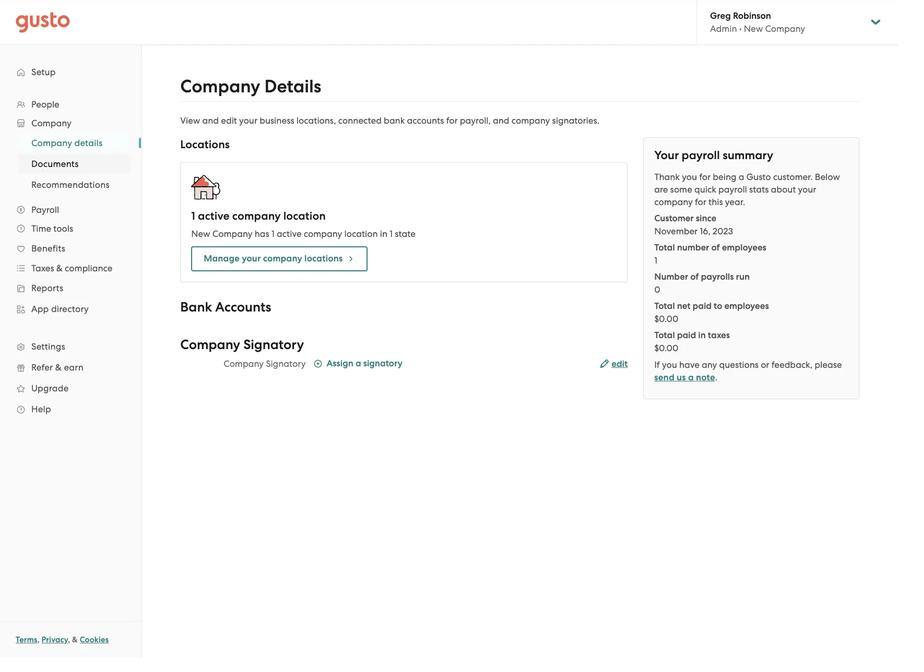 Task type: describe. For each thing, give the bounding box(es) containing it.
your payroll summary
[[655, 148, 774, 162]]

settings
[[31, 342, 65, 352]]

edit inside button
[[612, 359, 628, 370]]

0 vertical spatial for
[[447, 115, 458, 126]]

taxes & compliance button
[[10, 259, 131, 278]]

app directory link
[[10, 300, 131, 319]]

below
[[815, 172, 841, 182]]

1 inside the total number of employees 1 number of payrolls run 0
[[655, 255, 658, 266]]

manage
[[204, 253, 240, 264]]

locations
[[180, 138, 230, 152]]

2 and from the left
[[493, 115, 510, 126]]

total net paid to employees $0.00
[[655, 301, 769, 324]]

november
[[655, 226, 698, 237]]

greg robinson admin • new company
[[711, 10, 806, 34]]

taxes
[[708, 330, 730, 341]]

business
[[260, 115, 294, 126]]

locations
[[305, 253, 343, 264]]

connected
[[338, 115, 382, 126]]

total paid in taxes $0.00
[[655, 330, 730, 354]]

your inside the thank you for being a gusto customer. below are some quick payroll stats about your company for this year.
[[799, 184, 817, 195]]

company inside company details link
[[31, 138, 72, 148]]

note
[[696, 373, 716, 383]]

app
[[31, 304, 49, 315]]

run
[[736, 272, 750, 283]]

admin
[[711, 24, 737, 34]]

cookies button
[[80, 634, 109, 647]]

tools
[[53, 224, 73, 234]]

paid inside total paid in taxes $0.00
[[677, 330, 697, 341]]

refer
[[31, 363, 53, 373]]

0 vertical spatial your
[[239, 115, 258, 126]]

& for earn
[[55, 363, 62, 373]]

details
[[74, 138, 103, 148]]

number
[[677, 242, 710, 253]]

you for some
[[682, 172, 697, 182]]

& for compliance
[[56, 263, 63, 274]]

1 active company location
[[191, 210, 326, 223]]

new company has 1 active company location in 1 state
[[191, 229, 416, 239]]

privacy
[[42, 636, 68, 645]]

directory
[[51, 304, 89, 315]]

are
[[655, 184, 668, 195]]

year.
[[726, 197, 746, 207]]

greg
[[711, 10, 731, 21]]

being
[[713, 172, 737, 182]]

0 vertical spatial company signatory
[[180, 337, 304, 353]]

help
[[31, 404, 51, 415]]

send
[[655, 373, 675, 383]]

0 horizontal spatial edit
[[221, 115, 237, 126]]

some
[[671, 184, 693, 195]]

about
[[771, 184, 796, 195]]

benefits link
[[10, 239, 131, 258]]

quick
[[695, 184, 717, 195]]

2 vertical spatial for
[[695, 197, 707, 207]]

1 and from the left
[[202, 115, 219, 126]]

1 vertical spatial for
[[700, 172, 711, 182]]

settings link
[[10, 338, 131, 356]]

privacy link
[[42, 636, 68, 645]]

0 vertical spatial signatory
[[244, 337, 304, 353]]

•
[[740, 24, 742, 34]]

recommendations
[[31, 180, 110, 190]]

company left signatories.
[[512, 115, 550, 126]]

setup
[[31, 67, 56, 77]]

.
[[716, 373, 718, 383]]

2023
[[713, 226, 734, 237]]

please
[[815, 360, 843, 370]]

us
[[677, 373, 686, 383]]

0 vertical spatial location
[[284, 210, 326, 223]]

upgrade
[[31, 383, 69, 394]]

earn
[[64, 363, 84, 373]]

assign a signatory
[[327, 358, 403, 369]]

cookies
[[80, 636, 109, 645]]

thank you for being a gusto customer. below are some quick payroll stats about your company for this year.
[[655, 172, 841, 207]]

2 , from the left
[[68, 636, 70, 645]]

send us a note link
[[655, 373, 716, 383]]

company details
[[31, 138, 103, 148]]

people
[[31, 99, 59, 110]]

stats
[[750, 184, 769, 195]]

documents
[[31, 159, 79, 169]]

1 vertical spatial new
[[191, 229, 210, 239]]

setup link
[[10, 63, 131, 82]]

your
[[655, 148, 679, 162]]

if you have any questions or feedback, please send us a note .
[[655, 360, 843, 383]]

payrolls
[[701, 272, 734, 283]]

have
[[680, 360, 700, 370]]

0 horizontal spatial in
[[380, 229, 388, 239]]

$0.00 inside total paid in taxes $0.00
[[655, 343, 679, 354]]

employees inside the total number of employees 1 number of payrolls run 0
[[722, 242, 767, 253]]

time
[[31, 224, 51, 234]]

summary
[[723, 148, 774, 162]]

customer.
[[774, 172, 813, 182]]

1 vertical spatial company signatory
[[224, 359, 306, 369]]

taxes & compliance
[[31, 263, 113, 274]]

total for paid
[[655, 330, 675, 341]]

edit button
[[600, 358, 628, 371]]

1 vertical spatial signatory
[[266, 359, 306, 369]]

documents link
[[19, 155, 131, 173]]

a inside if you have any questions or feedback, please send us a note .
[[689, 373, 694, 383]]

gusto navigation element
[[0, 45, 141, 437]]

since
[[696, 213, 717, 224]]

taxes
[[31, 263, 54, 274]]

terms , privacy , & cookies
[[16, 636, 109, 645]]

details
[[265, 76, 321, 97]]

company inside company dropdown button
[[31, 118, 71, 129]]

list containing customer since
[[655, 213, 849, 355]]

0 vertical spatial active
[[198, 210, 230, 223]]

in inside total paid in taxes $0.00
[[699, 330, 706, 341]]

payroll inside the thank you for being a gusto customer. below are some quick payroll stats about your company for this year.
[[719, 184, 748, 195]]



Task type: locate. For each thing, give the bounding box(es) containing it.
1 vertical spatial total
[[655, 301, 675, 312]]

this
[[709, 197, 723, 207]]

new up manage
[[191, 229, 210, 239]]

paid left to
[[693, 301, 712, 312]]

and right "payroll," at the top
[[493, 115, 510, 126]]

assign a signatory button
[[314, 358, 403, 372]]

total
[[655, 242, 675, 253], [655, 301, 675, 312], [655, 330, 675, 341]]

0
[[655, 285, 661, 295]]

in left taxes
[[699, 330, 706, 341]]

total inside total net paid to employees $0.00
[[655, 301, 675, 312]]

0 horizontal spatial of
[[691, 272, 699, 283]]

a right us
[[689, 373, 694, 383]]

of down 2023
[[712, 242, 720, 253]]

benefits
[[31, 243, 65, 254]]

2 vertical spatial your
[[242, 253, 261, 264]]

list containing company details
[[0, 133, 141, 195]]

&
[[56, 263, 63, 274], [55, 363, 62, 373], [72, 636, 78, 645]]

any
[[702, 360, 718, 370]]

, left cookies button
[[68, 636, 70, 645]]

1 horizontal spatial of
[[712, 242, 720, 253]]

a right assign
[[356, 358, 361, 369]]

0 horizontal spatial location
[[284, 210, 326, 223]]

you inside if you have any questions or feedback, please send us a note .
[[662, 360, 677, 370]]

company down some
[[655, 197, 693, 207]]

active up manage
[[198, 210, 230, 223]]

to
[[714, 301, 723, 312]]

2 $0.00 from the top
[[655, 343, 679, 354]]

1 vertical spatial $0.00
[[655, 343, 679, 354]]

recommendations link
[[19, 176, 131, 194]]

you for us
[[662, 360, 677, 370]]

bank accounts
[[180, 299, 271, 316]]

compliance
[[65, 263, 113, 274]]

paid inside total net paid to employees $0.00
[[693, 301, 712, 312]]

0 vertical spatial new
[[744, 24, 763, 34]]

0 vertical spatial $0.00
[[655, 314, 679, 324]]

a right being
[[739, 172, 745, 182]]

0 horizontal spatial and
[[202, 115, 219, 126]]

1 vertical spatial &
[[55, 363, 62, 373]]

refer & earn link
[[10, 358, 131, 377]]

assign
[[327, 358, 354, 369]]

1 vertical spatial in
[[699, 330, 706, 341]]

0 vertical spatial paid
[[693, 301, 712, 312]]

new inside greg robinson admin • new company
[[744, 24, 763, 34]]

1 horizontal spatial new
[[744, 24, 763, 34]]

company
[[512, 115, 550, 126], [655, 197, 693, 207], [232, 210, 281, 223], [304, 229, 342, 239], [263, 253, 302, 264]]

total for net
[[655, 301, 675, 312]]

total up if
[[655, 330, 675, 341]]

1 horizontal spatial in
[[699, 330, 706, 341]]

0 vertical spatial of
[[712, 242, 720, 253]]

state
[[395, 229, 416, 239]]

2 total from the top
[[655, 301, 675, 312]]

edit up "locations"
[[221, 115, 237, 126]]

accounts
[[215, 299, 271, 316]]

0 vertical spatial a
[[739, 172, 745, 182]]

employees
[[722, 242, 767, 253], [725, 301, 769, 312]]

view
[[180, 115, 200, 126]]

your down customer.
[[799, 184, 817, 195]]

list containing people
[[0, 95, 141, 420]]

payroll up being
[[682, 148, 720, 162]]

terms link
[[16, 636, 37, 645]]

1 vertical spatial a
[[356, 358, 361, 369]]

signatories.
[[553, 115, 600, 126]]

terms
[[16, 636, 37, 645]]

0 vertical spatial &
[[56, 263, 63, 274]]

total number of employees 1 number of payrolls run 0
[[655, 242, 767, 295]]

accounts
[[407, 115, 444, 126]]

2 vertical spatial a
[[689, 373, 694, 383]]

new down the robinson
[[744, 24, 763, 34]]

edit left if
[[612, 359, 628, 370]]

reports link
[[10, 279, 131, 298]]

you up some
[[682, 172, 697, 182]]

questions
[[720, 360, 759, 370]]

, left privacy
[[37, 636, 40, 645]]

thank
[[655, 172, 680, 182]]

in left state on the top of page
[[380, 229, 388, 239]]

manage your company locations
[[204, 253, 343, 264]]

gusto
[[747, 172, 771, 182]]

company signatory
[[180, 337, 304, 353], [224, 359, 306, 369]]

1 $0.00 from the top
[[655, 314, 679, 324]]

your inside manage your company locations link
[[242, 253, 261, 264]]

customer since november 16, 2023
[[655, 213, 734, 237]]

0 vertical spatial employees
[[722, 242, 767, 253]]

2 vertical spatial total
[[655, 330, 675, 341]]

& right taxes
[[56, 263, 63, 274]]

company up locations
[[304, 229, 342, 239]]

1 vertical spatial your
[[799, 184, 817, 195]]

1 horizontal spatial ,
[[68, 636, 70, 645]]

payroll up 'year.'
[[719, 184, 748, 195]]

2 horizontal spatial a
[[739, 172, 745, 182]]

1 horizontal spatial and
[[493, 115, 510, 126]]

0 horizontal spatial active
[[198, 210, 230, 223]]

1 total from the top
[[655, 242, 675, 253]]

for down 'quick'
[[695, 197, 707, 207]]

1 horizontal spatial location
[[345, 229, 378, 239]]

you right if
[[662, 360, 677, 370]]

1 vertical spatial location
[[345, 229, 378, 239]]

& inside dropdown button
[[56, 263, 63, 274]]

total down november
[[655, 242, 675, 253]]

$0.00 down net
[[655, 314, 679, 324]]

active up manage your company locations link
[[277, 229, 302, 239]]

0 vertical spatial edit
[[221, 115, 237, 126]]

signatory left module__icon___go7vc
[[266, 359, 306, 369]]

app directory
[[31, 304, 89, 315]]

if
[[655, 360, 660, 370]]

1 vertical spatial edit
[[612, 359, 628, 370]]

employees down 2023
[[722, 242, 767, 253]]

you inside the thank you for being a gusto customer. below are some quick payroll stats about your company for this year.
[[682, 172, 697, 182]]

a inside the thank you for being a gusto customer. below are some quick payroll stats about your company for this year.
[[739, 172, 745, 182]]

view and edit your business locations, connected bank accounts for payroll, and company signatories.
[[180, 115, 600, 126]]

has
[[255, 229, 269, 239]]

employees inside total net paid to employees $0.00
[[725, 301, 769, 312]]

company up has
[[232, 210, 281, 223]]

1 horizontal spatial you
[[682, 172, 697, 182]]

company button
[[10, 114, 131, 133]]

0 vertical spatial you
[[682, 172, 697, 182]]

payroll,
[[460, 115, 491, 126]]

company
[[766, 24, 806, 34], [180, 76, 260, 97], [31, 118, 71, 129], [31, 138, 72, 148], [213, 229, 253, 239], [180, 337, 240, 353], [224, 359, 264, 369]]

locations,
[[297, 115, 336, 126]]

feedback,
[[772, 360, 813, 370]]

net
[[677, 301, 691, 312]]

location up new company has 1 active company location in 1 state at the left of page
[[284, 210, 326, 223]]

company details
[[180, 76, 321, 97]]

of left payrolls
[[691, 272, 699, 283]]

refer & earn
[[31, 363, 84, 373]]

for
[[447, 115, 458, 126], [700, 172, 711, 182], [695, 197, 707, 207]]

a inside assign a signatory button
[[356, 358, 361, 369]]

paid
[[693, 301, 712, 312], [677, 330, 697, 341]]

1 horizontal spatial active
[[277, 229, 302, 239]]

payroll button
[[10, 201, 131, 219]]

1 , from the left
[[37, 636, 40, 645]]

company down has
[[263, 253, 302, 264]]

customer
[[655, 213, 694, 224]]

upgrade link
[[10, 379, 131, 398]]

0 horizontal spatial a
[[356, 358, 361, 369]]

for up 'quick'
[[700, 172, 711, 182]]

your down has
[[242, 253, 261, 264]]

company inside greg robinson admin • new company
[[766, 24, 806, 34]]

home image
[[16, 12, 70, 33]]

number
[[655, 272, 689, 283]]

active
[[198, 210, 230, 223], [277, 229, 302, 239]]

0 horizontal spatial new
[[191, 229, 210, 239]]

0 vertical spatial in
[[380, 229, 388, 239]]

1 horizontal spatial a
[[689, 373, 694, 383]]

,
[[37, 636, 40, 645], [68, 636, 70, 645]]

robinson
[[734, 10, 772, 21]]

list
[[0, 95, 141, 420], [0, 133, 141, 195], [655, 213, 849, 355]]

0 horizontal spatial ,
[[37, 636, 40, 645]]

0 vertical spatial total
[[655, 242, 675, 253]]

reports
[[31, 283, 63, 294]]

1 vertical spatial payroll
[[719, 184, 748, 195]]

employees right to
[[725, 301, 769, 312]]

1 vertical spatial employees
[[725, 301, 769, 312]]

total for number
[[655, 242, 675, 253]]

help link
[[10, 400, 131, 419]]

total down 0
[[655, 301, 675, 312]]

2 vertical spatial &
[[72, 636, 78, 645]]

your left business
[[239, 115, 258, 126]]

1
[[191, 210, 195, 223], [272, 229, 275, 239], [390, 229, 393, 239], [655, 255, 658, 266]]

0 horizontal spatial you
[[662, 360, 677, 370]]

a
[[739, 172, 745, 182], [356, 358, 361, 369], [689, 373, 694, 383]]

1 vertical spatial you
[[662, 360, 677, 370]]

signatory down the 'accounts'
[[244, 337, 304, 353]]

1 vertical spatial of
[[691, 272, 699, 283]]

signatory
[[363, 358, 403, 369]]

total inside the total number of employees 1 number of payrolls run 0
[[655, 242, 675, 253]]

and right view
[[202, 115, 219, 126]]

1 vertical spatial paid
[[677, 330, 697, 341]]

$0.00 up if
[[655, 343, 679, 354]]

your
[[239, 115, 258, 126], [799, 184, 817, 195], [242, 253, 261, 264]]

1 vertical spatial active
[[277, 229, 302, 239]]

paid down net
[[677, 330, 697, 341]]

you
[[682, 172, 697, 182], [662, 360, 677, 370]]

& left earn
[[55, 363, 62, 373]]

total inside total paid in taxes $0.00
[[655, 330, 675, 341]]

location left state on the top of page
[[345, 229, 378, 239]]

0 vertical spatial payroll
[[682, 148, 720, 162]]

bank
[[180, 299, 212, 316]]

3 total from the top
[[655, 330, 675, 341]]

payroll
[[682, 148, 720, 162], [719, 184, 748, 195]]

time tools
[[31, 224, 73, 234]]

& left cookies button
[[72, 636, 78, 645]]

payroll
[[31, 205, 59, 215]]

for left "payroll," at the top
[[447, 115, 458, 126]]

module__icon___go7vc image
[[314, 360, 323, 368]]

$0.00 inside total net paid to employees $0.00
[[655, 314, 679, 324]]

1 horizontal spatial edit
[[612, 359, 628, 370]]

company inside the thank you for being a gusto customer. below are some quick payroll stats about your company for this year.
[[655, 197, 693, 207]]



Task type: vqa. For each thing, say whether or not it's contained in the screenshot.
already
no



